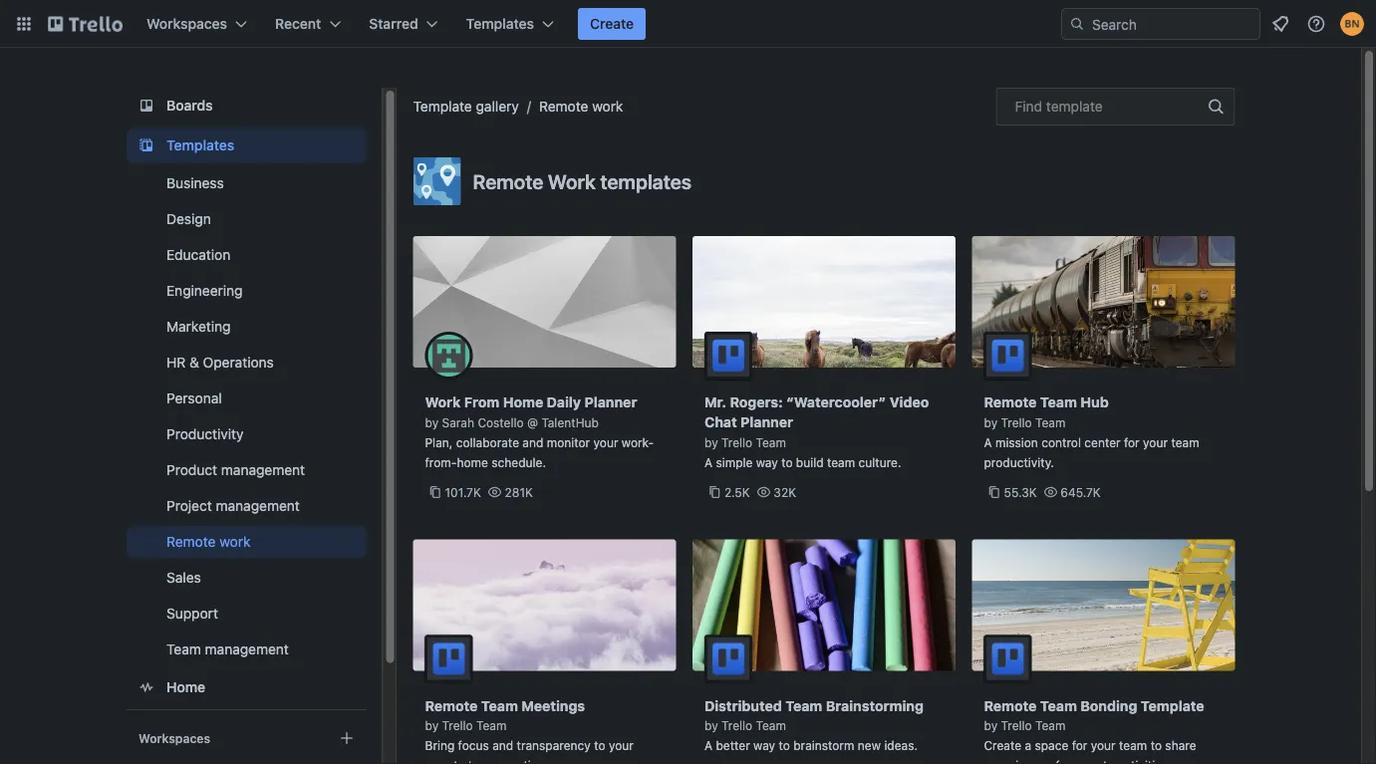 Task type: locate. For each thing, give the bounding box(es) containing it.
team inside mr. rogers: "watercooler" video chat planner by trello team a simple way to build team culture.
[[756, 435, 786, 449]]

better
[[716, 739, 750, 753]]

remote work link up sales link
[[126, 526, 366, 558]]

1 vertical spatial way
[[753, 739, 775, 753]]

home up @
[[503, 394, 543, 411]]

work
[[592, 98, 623, 115], [219, 534, 250, 550]]

your
[[593, 435, 618, 449], [1143, 435, 1168, 449], [609, 739, 634, 753], [1091, 739, 1116, 753]]

trello inside remote team meetings by trello team bring focus and transparency to your remote team meetings.
[[442, 719, 473, 733]]

and inside work from home daily planner by sarah costello @ talenthub plan, collaborate and monitor your work- from-home schedule.
[[522, 435, 543, 449]]

your inside remote team bonding template by trello team create a space for your team to share experiences for remote activities.
[[1091, 739, 1116, 753]]

your for meetings
[[609, 739, 634, 753]]

schedule.
[[491, 455, 546, 469]]

0 vertical spatial management
[[221, 462, 305, 478]]

team inside mr. rogers: "watercooler" video chat planner by trello team a simple way to build team culture.
[[827, 455, 855, 469]]

from
[[464, 394, 499, 411]]

product management link
[[126, 454, 366, 486]]

management down product management link
[[215, 498, 299, 514]]

remote for bonding
[[984, 697, 1037, 714]]

remote down bring
[[425, 759, 465, 764]]

boards link
[[126, 88, 366, 124]]

for right space
[[1072, 739, 1087, 753]]

remote work
[[539, 98, 623, 115], [166, 534, 250, 550]]

your inside work from home daily planner by sarah costello @ talenthub plan, collaborate and monitor your work- from-home schedule.
[[593, 435, 618, 449]]

Search field
[[1085, 9, 1259, 39]]

trello for hub
[[1001, 416, 1032, 429]]

0 vertical spatial and
[[522, 435, 543, 449]]

for for bonding
[[1072, 739, 1087, 753]]

0 vertical spatial workspaces
[[146, 15, 227, 32]]

1 vertical spatial remote work link
[[126, 526, 366, 558]]

your inside remote team hub by trello team a mission control center for your team productivity.
[[1143, 435, 1168, 449]]

hr & operations link
[[126, 347, 366, 379]]

to
[[781, 455, 793, 469], [594, 739, 605, 753], [779, 739, 790, 753], [1151, 739, 1162, 753]]

workspaces
[[146, 15, 227, 32], [138, 731, 210, 745]]

1 vertical spatial a
[[704, 455, 713, 469]]

1 horizontal spatial remote work link
[[539, 98, 623, 115]]

remote up bring
[[425, 697, 478, 714]]

0 vertical spatial template
[[413, 98, 472, 115]]

team down focus
[[468, 759, 496, 764]]

management down support link
[[204, 641, 288, 658]]

0 vertical spatial work
[[548, 169, 596, 193]]

your right transparency
[[609, 739, 634, 753]]

trello up mission
[[1001, 416, 1032, 429]]

trello up the a
[[1001, 719, 1032, 733]]

for down space
[[1055, 759, 1071, 764]]

mr. rogers: "watercooler" video chat planner by trello team a simple way to build team culture.
[[704, 394, 929, 469]]

education
[[166, 247, 230, 263]]

1 vertical spatial planner
[[740, 414, 793, 430]]

trello team image up bring
[[425, 635, 473, 683]]

by inside remote team bonding template by trello team create a space for your team to share experiences for remote activities.
[[984, 719, 998, 733]]

trello team image up mr.
[[704, 332, 752, 380]]

project management
[[166, 498, 299, 514]]

remote work templates
[[473, 169, 692, 193]]

way right the better
[[753, 739, 775, 753]]

and
[[522, 435, 543, 449], [492, 739, 513, 753]]

remote work down project
[[166, 534, 250, 550]]

0 horizontal spatial work
[[425, 394, 461, 411]]

for for hub
[[1124, 435, 1140, 449]]

remote right remote work icon
[[473, 169, 543, 193]]

1 horizontal spatial template
[[1141, 697, 1204, 714]]

0 vertical spatial create
[[590, 15, 634, 32]]

a left the better
[[704, 739, 713, 753]]

remote work link
[[539, 98, 623, 115], [126, 526, 366, 558]]

template left gallery
[[413, 98, 472, 115]]

education link
[[126, 239, 366, 271]]

templates up business
[[166, 137, 234, 153]]

to left build
[[781, 455, 793, 469]]

center
[[1084, 435, 1121, 449]]

management
[[221, 462, 305, 478], [215, 498, 299, 514], [204, 641, 288, 658]]

0 vertical spatial a
[[984, 435, 992, 449]]

remote inside remote team meetings by trello team bring focus and transparency to your remote team meetings.
[[425, 759, 465, 764]]

by down chat at right bottom
[[704, 435, 718, 449]]

support link
[[126, 598, 366, 630]]

team inside remote team hub by trello team a mission control center for your team productivity.
[[1171, 435, 1199, 449]]

team
[[1040, 394, 1077, 411], [1035, 416, 1066, 429], [756, 435, 786, 449], [166, 641, 201, 658], [481, 697, 518, 714], [785, 697, 822, 714], [1040, 697, 1077, 714], [476, 719, 507, 733], [756, 719, 786, 733], [1035, 719, 1066, 733]]

back to home image
[[48, 8, 123, 40]]

search image
[[1069, 16, 1085, 32]]

for inside remote team hub by trello team a mission control center for your team productivity.
[[1124, 435, 1140, 449]]

1 horizontal spatial home
[[503, 394, 543, 411]]

a left simple
[[704, 455, 713, 469]]

a
[[984, 435, 992, 449], [704, 455, 713, 469], [704, 739, 713, 753]]

home
[[503, 394, 543, 411], [166, 679, 205, 696]]

open information menu image
[[1306, 14, 1326, 34]]

remote for hub
[[984, 394, 1037, 411]]

costello
[[478, 416, 524, 429]]

0 horizontal spatial create
[[590, 15, 634, 32]]

trello team image
[[704, 332, 752, 380], [984, 332, 1032, 380], [425, 635, 473, 683], [984, 635, 1032, 683]]

productivity
[[166, 426, 243, 442]]

1 vertical spatial create
[[984, 739, 1021, 753]]

2 remote from the left
[[1074, 759, 1114, 764]]

0 vertical spatial way
[[756, 455, 778, 469]]

2 horizontal spatial for
[[1124, 435, 1140, 449]]

1 vertical spatial templates
[[166, 137, 234, 153]]

your inside remote team meetings by trello team bring focus and transparency to your remote team meetings.
[[609, 739, 634, 753]]

remote work up remote work templates
[[539, 98, 623, 115]]

templates link
[[126, 128, 366, 163]]

a
[[1025, 739, 1031, 753]]

1 horizontal spatial for
[[1072, 739, 1087, 753]]

a inside mr. rogers: "watercooler" video chat planner by trello team a simple way to build team culture.
[[704, 455, 713, 469]]

remote right gallery
[[539, 98, 588, 115]]

a inside remote team hub by trello team a mission control center for your team productivity.
[[984, 435, 992, 449]]

a left mission
[[984, 435, 992, 449]]

to inside remote team meetings by trello team bring focus and transparency to your remote team meetings.
[[594, 739, 605, 753]]

0 horizontal spatial templates
[[166, 137, 234, 153]]

work
[[548, 169, 596, 193], [425, 394, 461, 411]]

for right center
[[1124, 435, 1140, 449]]

trello team image up the a
[[984, 635, 1032, 683]]

work left templates
[[548, 169, 596, 193]]

to right transparency
[[594, 739, 605, 753]]

work up sarah
[[425, 394, 461, 411]]

1 vertical spatial template
[[1141, 697, 1204, 714]]

1 horizontal spatial planner
[[740, 414, 793, 430]]

by inside remote team hub by trello team a mission control center for your team productivity.
[[984, 416, 998, 429]]

your for bonding
[[1091, 739, 1116, 753]]

0 vertical spatial templates
[[466, 15, 534, 32]]

design
[[166, 211, 211, 227]]

1 horizontal spatial remote work
[[539, 98, 623, 115]]

templates
[[466, 15, 534, 32], [166, 137, 234, 153]]

by up the better
[[704, 719, 718, 733]]

workspaces down home icon
[[138, 731, 210, 745]]

0 horizontal spatial template
[[413, 98, 472, 115]]

template up share
[[1141, 697, 1204, 714]]

your for hub
[[1143, 435, 1168, 449]]

for
[[1124, 435, 1140, 449], [1072, 739, 1087, 753], [1055, 759, 1071, 764]]

video
[[890, 394, 929, 411]]

trello team image
[[704, 635, 752, 683]]

by inside remote team meetings by trello team bring focus and transparency to your remote team meetings.
[[425, 719, 439, 733]]

productivity link
[[126, 418, 366, 450]]

0 horizontal spatial and
[[492, 739, 513, 753]]

a inside distributed team brainstorming by trello team a better way to brainstorm new ideas.
[[704, 739, 713, 753]]

ben nelson (bennelson96) image
[[1340, 12, 1364, 36]]

to left brainstorm
[[779, 739, 790, 753]]

1 remote from the left
[[425, 759, 465, 764]]

0 vertical spatial remote work
[[539, 98, 623, 115]]

share
[[1165, 739, 1196, 753]]

1 vertical spatial work
[[425, 394, 461, 411]]

trello team image for mr. rogers: "watercooler" video chat planner
[[704, 332, 752, 380]]

1 horizontal spatial create
[[984, 739, 1021, 753]]

home right home icon
[[166, 679, 205, 696]]

marketing link
[[126, 311, 366, 343]]

your down the bonding on the right
[[1091, 739, 1116, 753]]

template
[[413, 98, 472, 115], [1141, 697, 1204, 714]]

workspaces up boards
[[146, 15, 227, 32]]

0 horizontal spatial home
[[166, 679, 205, 696]]

and up meetings. on the bottom
[[492, 739, 513, 753]]

0 horizontal spatial remote
[[425, 759, 465, 764]]

1 vertical spatial for
[[1072, 739, 1087, 753]]

0 vertical spatial remote work link
[[539, 98, 623, 115]]

your right center
[[1143, 435, 1168, 449]]

remote for templates
[[473, 169, 543, 193]]

1 vertical spatial workspaces
[[138, 731, 210, 745]]

management down the productivity link
[[221, 462, 305, 478]]

remote left the activities.
[[1074, 759, 1114, 764]]

sales
[[166, 569, 201, 586]]

home inside work from home daily planner by sarah costello @ talenthub plan, collaborate and monitor your work- from-home schedule.
[[503, 394, 543, 411]]

team right build
[[827, 455, 855, 469]]

1 vertical spatial work
[[219, 534, 250, 550]]

by up experiences
[[984, 719, 998, 733]]

team up the activities.
[[1119, 739, 1147, 753]]

team inside team management link
[[166, 641, 201, 658]]

1 horizontal spatial work
[[592, 98, 623, 115]]

1 vertical spatial remote work
[[166, 534, 250, 550]]

template inside remote team bonding template by trello team create a space for your team to share experiences for remote activities.
[[1141, 697, 1204, 714]]

0 vertical spatial home
[[503, 394, 543, 411]]

marketing
[[166, 318, 230, 335]]

55.3k
[[1004, 485, 1037, 499]]

trello up simple
[[721, 435, 752, 449]]

create a workspace image
[[334, 726, 358, 750]]

2 vertical spatial for
[[1055, 759, 1071, 764]]

template gallery link
[[413, 98, 519, 115]]

from-
[[425, 455, 457, 469]]

remote up the a
[[984, 697, 1037, 714]]

remote work link up remote work templates
[[539, 98, 623, 115]]

by up plan,
[[425, 416, 439, 429]]

remote inside remote team hub by trello team a mission control center for your team productivity.
[[984, 394, 1037, 411]]

0 vertical spatial planner
[[584, 394, 637, 411]]

distributed team brainstorming by trello team a better way to brainstorm new ideas.
[[704, 697, 924, 753]]

2.5k
[[724, 485, 750, 499]]

by up mission
[[984, 416, 998, 429]]

0 vertical spatial for
[[1124, 435, 1140, 449]]

remote
[[425, 759, 465, 764], [1074, 759, 1114, 764]]

2 vertical spatial a
[[704, 739, 713, 753]]

templates up gallery
[[466, 15, 534, 32]]

a for distributed
[[704, 739, 713, 753]]

create
[[590, 15, 634, 32], [984, 739, 1021, 753]]

remote
[[539, 98, 588, 115], [473, 169, 543, 193], [984, 394, 1037, 411], [166, 534, 215, 550], [425, 697, 478, 714], [984, 697, 1037, 714]]

by up bring
[[425, 719, 439, 733]]

and down @
[[522, 435, 543, 449]]

remote up mission
[[984, 394, 1037, 411]]

trello inside mr. rogers: "watercooler" video chat planner by trello team a simple way to build team culture.
[[721, 435, 752, 449]]

work up remote work templates
[[592, 98, 623, 115]]

team inside remote team bonding template by trello team create a space for your team to share experiences for remote activities.
[[1119, 739, 1147, 753]]

your left work-
[[593, 435, 618, 449]]

1 vertical spatial home
[[166, 679, 205, 696]]

way right simple
[[756, 455, 778, 469]]

1 horizontal spatial remote
[[1074, 759, 1114, 764]]

planner down rogers:
[[740, 414, 793, 430]]

to up the activities.
[[1151, 739, 1162, 753]]

0 horizontal spatial for
[[1055, 759, 1071, 764]]

remote inside remote team meetings by trello team bring focus and transparency to your remote team meetings.
[[425, 697, 478, 714]]

team right center
[[1171, 435, 1199, 449]]

and inside remote team meetings by trello team bring focus and transparency to your remote team meetings.
[[492, 739, 513, 753]]

trello inside distributed team brainstorming by trello team a better way to brainstorm new ideas.
[[721, 719, 752, 733]]

trello up focus
[[442, 719, 473, 733]]

trello up the better
[[721, 719, 752, 733]]

workspaces button
[[135, 8, 259, 40]]

planner inside mr. rogers: "watercooler" video chat planner by trello team a simple way to build team culture.
[[740, 414, 793, 430]]

planner up talenthub
[[584, 394, 637, 411]]

2 vertical spatial management
[[204, 641, 288, 658]]

0 vertical spatial work
[[592, 98, 623, 115]]

0 horizontal spatial planner
[[584, 394, 637, 411]]

1 horizontal spatial and
[[522, 435, 543, 449]]

1 vertical spatial management
[[215, 498, 299, 514]]

planner
[[584, 394, 637, 411], [740, 414, 793, 430]]

work down project management
[[219, 534, 250, 550]]

board image
[[134, 94, 158, 118]]

1 vertical spatial and
[[492, 739, 513, 753]]

1 horizontal spatial templates
[[466, 15, 534, 32]]

trello team image up mission
[[984, 332, 1032, 380]]

hr & operations
[[166, 354, 273, 371]]

team management link
[[126, 634, 366, 666]]

trello inside remote team hub by trello team a mission control center for your team productivity.
[[1001, 416, 1032, 429]]

bring
[[425, 739, 455, 753]]

to inside mr. rogers: "watercooler" video chat planner by trello team a simple way to build team culture.
[[781, 455, 793, 469]]

remote inside remote team bonding template by trello team create a space for your team to share experiences for remote activities.
[[984, 697, 1037, 714]]



Task type: describe. For each thing, give the bounding box(es) containing it.
create inside remote team bonding template by trello team create a space for your team to share experiences for remote activities.
[[984, 739, 1021, 753]]

templates
[[600, 169, 692, 193]]

project
[[166, 498, 211, 514]]

workspaces inside "popup button"
[[146, 15, 227, 32]]

home
[[457, 455, 488, 469]]

a for remote
[[984, 435, 992, 449]]

mission
[[995, 435, 1038, 449]]

&
[[189, 354, 199, 371]]

recent
[[275, 15, 321, 32]]

control
[[1042, 435, 1081, 449]]

"watercooler"
[[786, 394, 886, 411]]

product management
[[166, 462, 305, 478]]

ideas.
[[884, 739, 918, 753]]

work-
[[622, 435, 654, 449]]

by inside mr. rogers: "watercooler" video chat planner by trello team a simple way to build team culture.
[[704, 435, 718, 449]]

by inside work from home daily planner by sarah costello @ talenthub plan, collaborate and monitor your work- from-home schedule.
[[425, 416, 439, 429]]

remote team bonding template by trello team create a space for your team to share experiences for remote activities.
[[984, 697, 1204, 764]]

starred
[[369, 15, 418, 32]]

meetings
[[521, 697, 585, 714]]

business
[[166, 175, 223, 191]]

way inside distributed team brainstorming by trello team a better way to brainstorm new ideas.
[[753, 739, 775, 753]]

management for team management
[[204, 641, 288, 658]]

work from home daily planner by sarah costello @ talenthub plan, collaborate and monitor your work- from-home schedule.
[[425, 394, 654, 469]]

home link
[[126, 670, 366, 705]]

way inside mr. rogers: "watercooler" video chat planner by trello team a simple way to build team culture.
[[756, 455, 778, 469]]

hub
[[1080, 394, 1109, 411]]

remote down project
[[166, 534, 215, 550]]

productivity.
[[984, 455, 1054, 469]]

32k
[[774, 485, 796, 499]]

culture.
[[858, 455, 901, 469]]

templates inside popup button
[[466, 15, 534, 32]]

product
[[166, 462, 217, 478]]

trello team image for remote team bonding template
[[984, 635, 1032, 683]]

primary element
[[0, 0, 1376, 48]]

sarah costello @ talenthub image
[[425, 332, 473, 380]]

build
[[796, 455, 824, 469]]

template gallery
[[413, 98, 519, 115]]

personal
[[166, 390, 221, 407]]

rogers:
[[730, 394, 783, 411]]

boards
[[166, 97, 212, 114]]

new
[[858, 739, 881, 753]]

business link
[[126, 167, 366, 199]]

@
[[527, 416, 538, 429]]

create inside create button
[[590, 15, 634, 32]]

bonding
[[1080, 697, 1137, 714]]

create button
[[578, 8, 646, 40]]

engineering link
[[126, 275, 366, 307]]

by inside distributed team brainstorming by trello team a better way to brainstorm new ideas.
[[704, 719, 718, 733]]

trello for brainstorming
[[721, 719, 752, 733]]

support
[[166, 605, 218, 622]]

brainstorm
[[793, 739, 854, 753]]

talenthub
[[541, 416, 599, 429]]

recent button
[[263, 8, 353, 40]]

personal link
[[126, 383, 366, 415]]

management for project management
[[215, 498, 299, 514]]

281k
[[505, 485, 533, 499]]

meetings.
[[500, 759, 555, 764]]

0 horizontal spatial remote work
[[166, 534, 250, 550]]

0 horizontal spatial work
[[219, 534, 250, 550]]

gallery
[[476, 98, 519, 115]]

space
[[1035, 739, 1068, 753]]

remote for meetings
[[425, 697, 478, 714]]

trello team image for remote team hub
[[984, 332, 1032, 380]]

brainstorming
[[826, 697, 924, 714]]

hr
[[166, 354, 185, 371]]

101.7k
[[445, 485, 481, 499]]

team management
[[166, 641, 288, 658]]

templates button
[[454, 8, 566, 40]]

team inside remote team meetings by trello team bring focus and transparency to your remote team meetings.
[[468, 759, 496, 764]]

find template
[[1015, 98, 1103, 115]]

distributed
[[704, 697, 782, 714]]

find
[[1015, 98, 1042, 115]]

planner inside work from home daily planner by sarah costello @ talenthub plan, collaborate and monitor your work- from-home schedule.
[[584, 394, 637, 411]]

design link
[[126, 203, 366, 235]]

work inside work from home daily planner by sarah costello @ talenthub plan, collaborate and monitor your work- from-home schedule.
[[425, 394, 461, 411]]

to inside remote team bonding template by trello team create a space for your team to share experiences for remote activities.
[[1151, 739, 1162, 753]]

management for product management
[[221, 462, 305, 478]]

remote team hub by trello team a mission control center for your team productivity.
[[984, 394, 1199, 469]]

project management link
[[126, 490, 366, 522]]

chat
[[704, 414, 737, 430]]

0 notifications image
[[1268, 12, 1292, 36]]

0 horizontal spatial remote work link
[[126, 526, 366, 558]]

template board image
[[134, 134, 158, 157]]

to inside distributed team brainstorming by trello team a better way to brainstorm new ideas.
[[779, 739, 790, 753]]

simple
[[716, 455, 753, 469]]

1 horizontal spatial work
[[548, 169, 596, 193]]

engineering
[[166, 282, 242, 299]]

experiences
[[984, 759, 1052, 764]]

645.7k
[[1061, 485, 1101, 499]]

starred button
[[357, 8, 450, 40]]

home image
[[134, 676, 158, 699]]

remote inside remote team bonding template by trello team create a space for your team to share experiences for remote activities.
[[1074, 759, 1114, 764]]

daily
[[547, 394, 581, 411]]

remote team meetings by trello team bring focus and transparency to your remote team meetings.
[[425, 697, 634, 764]]

plan,
[[425, 435, 453, 449]]

transparency
[[517, 739, 591, 753]]

template
[[1046, 98, 1103, 115]]

sarah
[[442, 416, 474, 429]]

collaborate
[[456, 435, 519, 449]]

Find template field
[[996, 88, 1235, 126]]

remote work icon image
[[413, 157, 461, 205]]

trello inside remote team bonding template by trello team create a space for your team to share experiences for remote activities.
[[1001, 719, 1032, 733]]

monitor
[[547, 435, 590, 449]]

activities.
[[1118, 759, 1172, 764]]

trello team image for remote team meetings
[[425, 635, 473, 683]]

focus
[[458, 739, 489, 753]]

sales link
[[126, 562, 366, 594]]

operations
[[202, 354, 273, 371]]

mr.
[[704, 394, 726, 411]]

trello for meetings
[[442, 719, 473, 733]]



Task type: vqa. For each thing, say whether or not it's contained in the screenshot.


